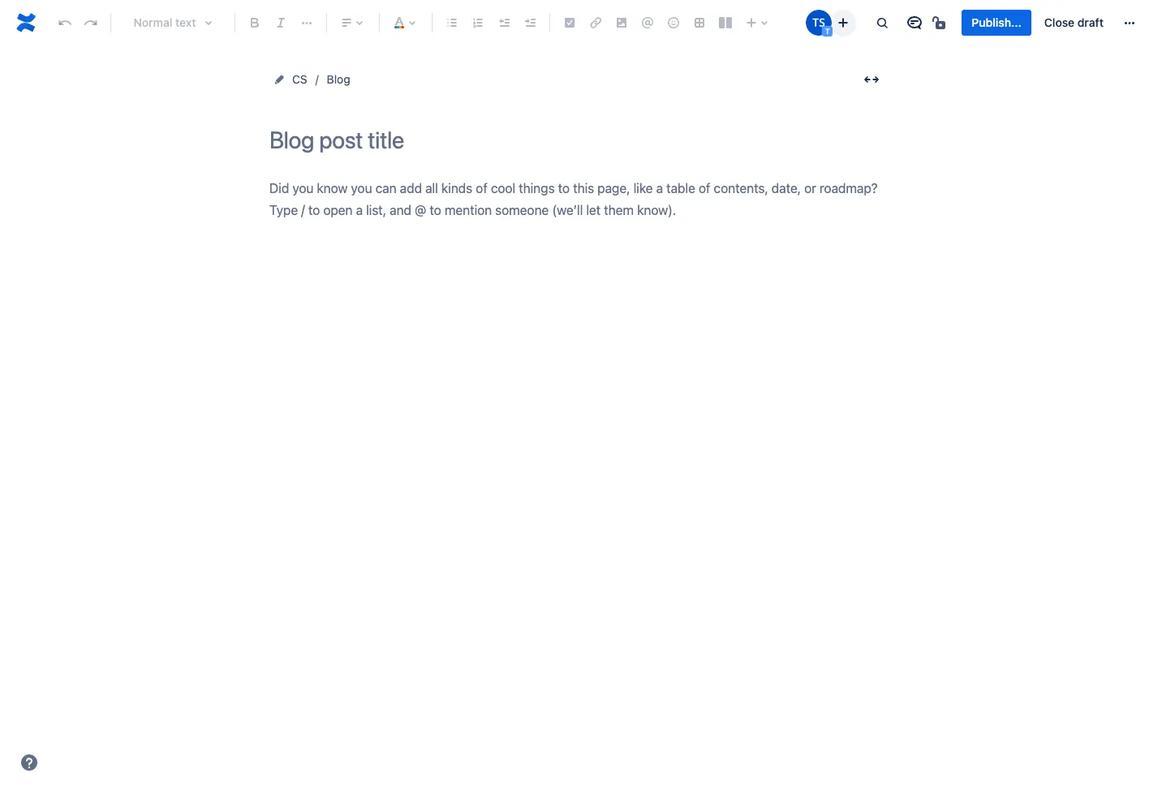 Task type: describe. For each thing, give the bounding box(es) containing it.
numbered list ⌘⇧7 image
[[468, 13, 488, 32]]

more image
[[1120, 13, 1139, 32]]

tara schultz image
[[806, 10, 832, 36]]

draft
[[1078, 15, 1104, 29]]

make page full-width image
[[862, 70, 881, 89]]

layouts image
[[716, 13, 735, 32]]

emoji image
[[664, 13, 683, 32]]

redo ⌘⇧z image
[[81, 13, 101, 32]]

Main content area, start typing to enter text. text field
[[269, 178, 886, 222]]

close
[[1044, 15, 1075, 29]]

invite to edit image
[[834, 13, 853, 32]]

blog
[[327, 72, 350, 86]]

no restrictions image
[[931, 13, 951, 32]]

mention image
[[638, 13, 657, 32]]

add image, video, or file image
[[612, 13, 631, 32]]

publish... button
[[962, 10, 1031, 36]]

italic ⌘i image
[[271, 13, 291, 32]]

indent tab image
[[520, 13, 540, 32]]

bullet list ⌘⇧8 image
[[442, 13, 462, 32]]

close draft button
[[1035, 10, 1113, 36]]

cs link
[[292, 70, 307, 89]]

comment icon image
[[905, 13, 925, 32]]

action item image
[[560, 13, 579, 32]]

cs
[[292, 72, 307, 86]]

outdent ⇧tab image
[[494, 13, 514, 32]]

table image
[[690, 13, 709, 32]]



Task type: locate. For each thing, give the bounding box(es) containing it.
link image
[[586, 13, 605, 32]]

move this blog image
[[273, 73, 286, 86]]

help image
[[19, 753, 39, 773]]

close draft
[[1044, 15, 1104, 29]]

blog link
[[327, 70, 350, 89]]

publish...
[[972, 15, 1022, 29]]

undo ⌘z image
[[55, 13, 75, 32]]

more formatting image
[[297, 13, 317, 32]]

Blog post title text field
[[269, 127, 886, 153]]

confluence image
[[13, 10, 39, 36], [13, 10, 39, 36]]

find and replace image
[[873, 13, 892, 32]]

bold ⌘b image
[[245, 13, 265, 32]]



Task type: vqa. For each thing, say whether or not it's contained in the screenshot.
Most corresponding to reactions.svg
no



